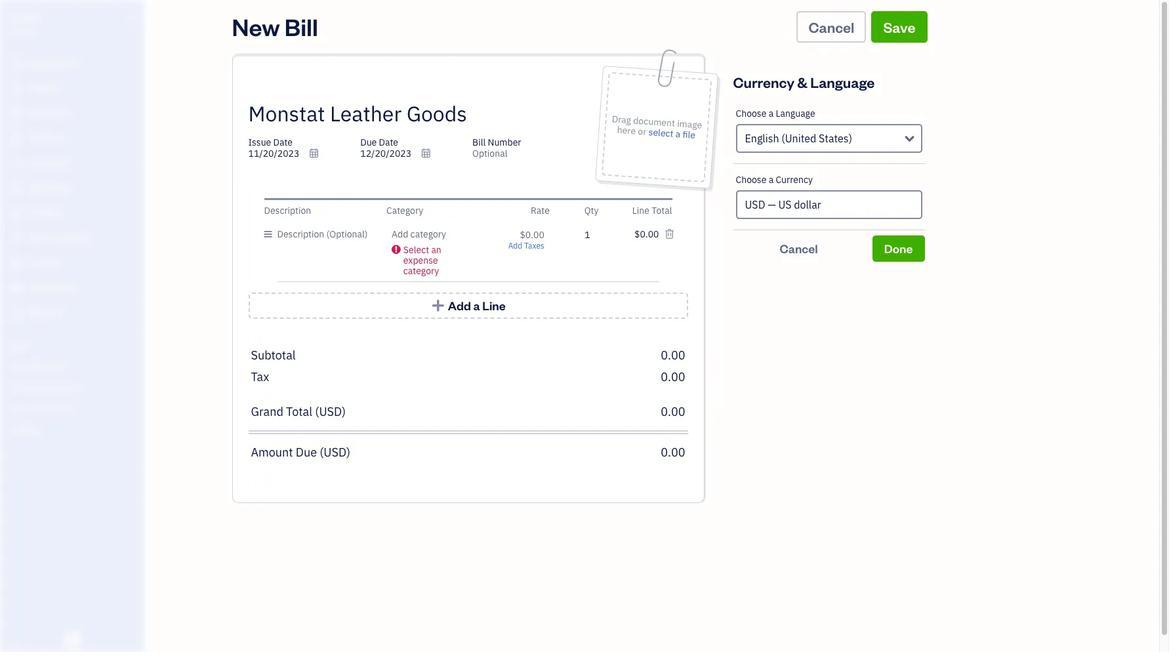 Task type: locate. For each thing, give the bounding box(es) containing it.
english (united states)
[[745, 132, 853, 145]]

a for currency
[[769, 174, 774, 186]]

1 horizontal spatial total
[[652, 205, 672, 217]]

language up english (united states)
[[776, 108, 816, 119]]

add left taxes
[[508, 241, 523, 251]]

0 horizontal spatial line
[[482, 298, 506, 313]]

1 horizontal spatial line
[[633, 205, 650, 217]]

date for due date
[[379, 137, 398, 148]]

1 vertical spatial currency
[[776, 174, 813, 186]]

a inside select a file
[[676, 128, 681, 140]]

1 vertical spatial (usd)
[[320, 445, 351, 460]]

a inside add a line button
[[473, 298, 480, 313]]

a for language
[[769, 108, 774, 119]]

date right 'issue'
[[273, 137, 293, 148]]

2 date from the left
[[379, 137, 398, 148]]

choose down 'english'
[[736, 174, 767, 186]]

(usd) for amount due (usd)
[[320, 445, 351, 460]]

language for choose a language
[[776, 108, 816, 119]]

taxes
[[524, 241, 545, 251]]

due
[[360, 137, 377, 148], [296, 445, 317, 460]]

1 vertical spatial cancel
[[780, 241, 818, 256]]

a left file
[[676, 128, 681, 140]]

bill left number on the left top of page
[[473, 137, 486, 148]]

cancel down the currency text field
[[780, 241, 818, 256]]

2 choose from the top
[[736, 174, 767, 186]]

due right 'amount'
[[296, 445, 317, 460]]

0 horizontal spatial date
[[273, 137, 293, 148]]

0 vertical spatial add
[[508, 241, 523, 251]]

language
[[811, 73, 875, 91], [776, 108, 816, 119]]

done button
[[873, 236, 925, 262]]

choose inside 'choose a language' element
[[736, 108, 767, 119]]

add for add a line
[[448, 298, 471, 313]]

select an expense category
[[404, 244, 442, 277]]

total right grand
[[286, 404, 312, 419]]

cancel button up currency & language
[[797, 11, 867, 43]]

0 vertical spatial total
[[652, 205, 672, 217]]

(usd) up amount due (usd)
[[315, 404, 346, 419]]

here
[[617, 124, 636, 137]]

choose a currency
[[736, 174, 813, 186]]

currency
[[733, 73, 795, 91], [776, 174, 813, 186]]

0.00
[[661, 348, 686, 363], [661, 370, 686, 385], [661, 404, 686, 419], [661, 445, 686, 460]]

1 horizontal spatial add
[[508, 241, 523, 251]]

1 vertical spatial choose
[[736, 174, 767, 186]]

due date
[[360, 137, 398, 148]]

select a file
[[649, 126, 696, 141]]

line up $0.00 on the right of the page
[[633, 205, 650, 217]]

save
[[884, 18, 916, 36]]

(united
[[782, 132, 817, 145]]

delete line image
[[665, 229, 675, 240]]

1 horizontal spatial bill
[[473, 137, 486, 148]]

subtotal
[[251, 348, 296, 363]]

choose a currency element
[[733, 164, 925, 230]]

date down vendor text field
[[379, 137, 398, 148]]

Quantity text field
[[571, 229, 590, 241]]

0 vertical spatial bill
[[285, 11, 318, 42]]

done
[[885, 241, 913, 256]]

line right the plus image
[[482, 298, 506, 313]]

0 vertical spatial line
[[633, 205, 650, 217]]

total up "delete line" image
[[652, 205, 672, 217]]

add a line button
[[248, 293, 688, 319]]

currency up choose a language
[[733, 73, 795, 91]]

1 horizontal spatial date
[[379, 137, 398, 148]]

project image
[[9, 207, 24, 220]]

a inside choose a currency element
[[769, 174, 774, 186]]

(usd) down grand total (usd)
[[320, 445, 351, 460]]

&
[[798, 73, 808, 91]]

1 vertical spatial language
[[776, 108, 816, 119]]

1 vertical spatial cancel button
[[733, 236, 865, 262]]

main element
[[0, 0, 177, 652]]

exclamationcircle image
[[392, 244, 401, 255]]

apps image
[[10, 340, 140, 350]]

1 vertical spatial total
[[286, 404, 312, 419]]

team members image
[[10, 361, 140, 371]]

expense
[[404, 255, 438, 266]]

0 vertical spatial cancel
[[809, 18, 855, 36]]

bill
[[285, 11, 318, 42], [473, 137, 486, 148]]

add taxes
[[508, 241, 545, 251]]

document
[[633, 115, 676, 129]]

3 0.00 from the top
[[661, 404, 686, 419]]

amount due (usd)
[[251, 445, 351, 460]]

0 horizontal spatial due
[[296, 445, 317, 460]]

1 vertical spatial add
[[448, 298, 471, 313]]

payment image
[[9, 157, 24, 170]]

cancel button
[[797, 11, 867, 43], [733, 236, 865, 262]]

items and services image
[[10, 382, 140, 392]]

line inside button
[[482, 298, 506, 313]]

1 vertical spatial due
[[296, 445, 317, 460]]

select
[[404, 244, 429, 256]]

cancel for the bottommost cancel button
[[780, 241, 818, 256]]

currency down english (united states)
[[776, 174, 813, 186]]

0 horizontal spatial total
[[286, 404, 312, 419]]

Vendor text field
[[248, 100, 570, 127]]

0 vertical spatial due
[[360, 137, 377, 148]]

bank connections image
[[10, 403, 140, 413]]

add for add taxes
[[508, 241, 523, 251]]

2 0.00 from the top
[[661, 370, 686, 385]]

language for currency & language
[[811, 73, 875, 91]]

1 0.00 from the top
[[661, 348, 686, 363]]

choose inside choose a currency element
[[736, 174, 767, 186]]

0 vertical spatial (usd)
[[315, 404, 346, 419]]

add
[[508, 241, 523, 251], [448, 298, 471, 313]]

choose up 'english'
[[736, 108, 767, 119]]

client image
[[9, 82, 24, 95]]

choose
[[736, 108, 767, 119], [736, 174, 767, 186]]

bars image
[[264, 226, 277, 242]]

add inside button
[[448, 298, 471, 313]]

0.00 for subtotal
[[661, 348, 686, 363]]

category
[[387, 205, 423, 217]]

a down 'english'
[[769, 174, 774, 186]]

1 choose from the top
[[736, 108, 767, 119]]

1 vertical spatial line
[[482, 298, 506, 313]]

a right the plus image
[[473, 298, 480, 313]]

1 date from the left
[[273, 137, 293, 148]]

4 0.00 from the top
[[661, 445, 686, 460]]

0 vertical spatial language
[[811, 73, 875, 91]]

issue
[[248, 137, 271, 148]]

0 vertical spatial choose
[[736, 108, 767, 119]]

add right the plus image
[[448, 298, 471, 313]]

1 horizontal spatial due
[[360, 137, 377, 148]]

report image
[[9, 306, 24, 320]]

(usd)
[[315, 404, 346, 419], [320, 445, 351, 460]]

qty
[[585, 205, 599, 217]]

cancel button down the currency text field
[[733, 236, 865, 262]]

choose a language
[[736, 108, 816, 119]]

drag document image here or
[[612, 113, 703, 138]]

cancel
[[809, 18, 855, 36], [780, 241, 818, 256]]

due down vendor text field
[[360, 137, 377, 148]]

cancel up currency & language
[[809, 18, 855, 36]]

bill right new
[[285, 11, 318, 42]]

states)
[[819, 132, 853, 145]]

language right &
[[811, 73, 875, 91]]

plus image
[[431, 299, 446, 312]]

settings image
[[10, 424, 140, 434]]

line
[[633, 205, 650, 217], [482, 298, 506, 313]]

new bill
[[232, 11, 318, 42]]

pwau
[[11, 12, 41, 25]]

0 horizontal spatial add
[[448, 298, 471, 313]]

add a line
[[448, 298, 506, 313]]

a inside 'choose a language' element
[[769, 108, 774, 119]]

0.00 for tax
[[661, 370, 686, 385]]

a up 'english'
[[769, 108, 774, 119]]

english
[[745, 132, 779, 145]]

$0.00
[[635, 228, 659, 240]]

total
[[652, 205, 672, 217], [286, 404, 312, 419]]

a
[[769, 108, 774, 119], [676, 128, 681, 140], [769, 174, 774, 186], [473, 298, 480, 313]]

total for line
[[652, 205, 672, 217]]

grand total (usd)
[[251, 404, 346, 419]]

date
[[273, 137, 293, 148], [379, 137, 398, 148]]



Task type: vqa. For each thing, say whether or not it's contained in the screenshot.
Grand Total (Usd)
yes



Task type: describe. For each thing, give the bounding box(es) containing it.
expense image
[[9, 182, 24, 195]]

choose a language element
[[733, 98, 925, 164]]

freshbooks image
[[62, 631, 83, 647]]

choose for choose a currency
[[736, 174, 767, 186]]

Language field
[[736, 124, 922, 153]]

amount
[[251, 445, 293, 460]]

or
[[638, 125, 647, 138]]

currency & language
[[733, 73, 875, 91]]

category
[[404, 265, 439, 277]]

tax
[[251, 370, 269, 385]]

a for file
[[676, 128, 681, 140]]

1 vertical spatial bill
[[473, 137, 486, 148]]

Currency text field
[[737, 192, 921, 218]]

grand
[[251, 404, 283, 419]]

a for line
[[473, 298, 480, 313]]

Due Date text field
[[360, 148, 439, 159]]

Category text field
[[392, 229, 490, 240]]

Bill Number text field
[[473, 148, 570, 159]]

Description text field
[[277, 229, 387, 240]]

new
[[232, 11, 280, 42]]

0 horizontal spatial bill
[[285, 11, 318, 42]]

money image
[[9, 257, 24, 270]]

owner
[[11, 26, 35, 36]]

file
[[683, 129, 696, 141]]

pwau owner
[[11, 12, 41, 36]]

Issue Date text field
[[248, 148, 327, 159]]

line total
[[633, 205, 672, 217]]

dashboard image
[[9, 57, 24, 70]]

issue date
[[248, 137, 293, 148]]

date for issue date
[[273, 137, 293, 148]]

0 vertical spatial currency
[[733, 73, 795, 91]]

estimate image
[[9, 107, 24, 120]]

drag
[[612, 113, 632, 126]]

bill number
[[473, 137, 521, 148]]

(usd) for grand total (usd)
[[315, 404, 346, 419]]

add taxes button
[[508, 241, 545, 251]]

save button
[[872, 11, 928, 43]]

invoice image
[[9, 132, 24, 145]]

select
[[649, 126, 674, 140]]

rate
[[531, 205, 550, 217]]

description
[[264, 205, 311, 217]]

0.00 for grand total (usd)
[[661, 404, 686, 419]]

image
[[677, 118, 703, 131]]

number
[[488, 137, 521, 148]]

cancel for top cancel button
[[809, 18, 855, 36]]

choose for choose a language
[[736, 108, 767, 119]]

an
[[431, 244, 442, 256]]

Rate (USD) text field
[[520, 229, 545, 241]]

0 vertical spatial cancel button
[[797, 11, 867, 43]]

timer image
[[9, 232, 24, 245]]

total for grand
[[286, 404, 312, 419]]

chart image
[[9, 282, 24, 295]]



